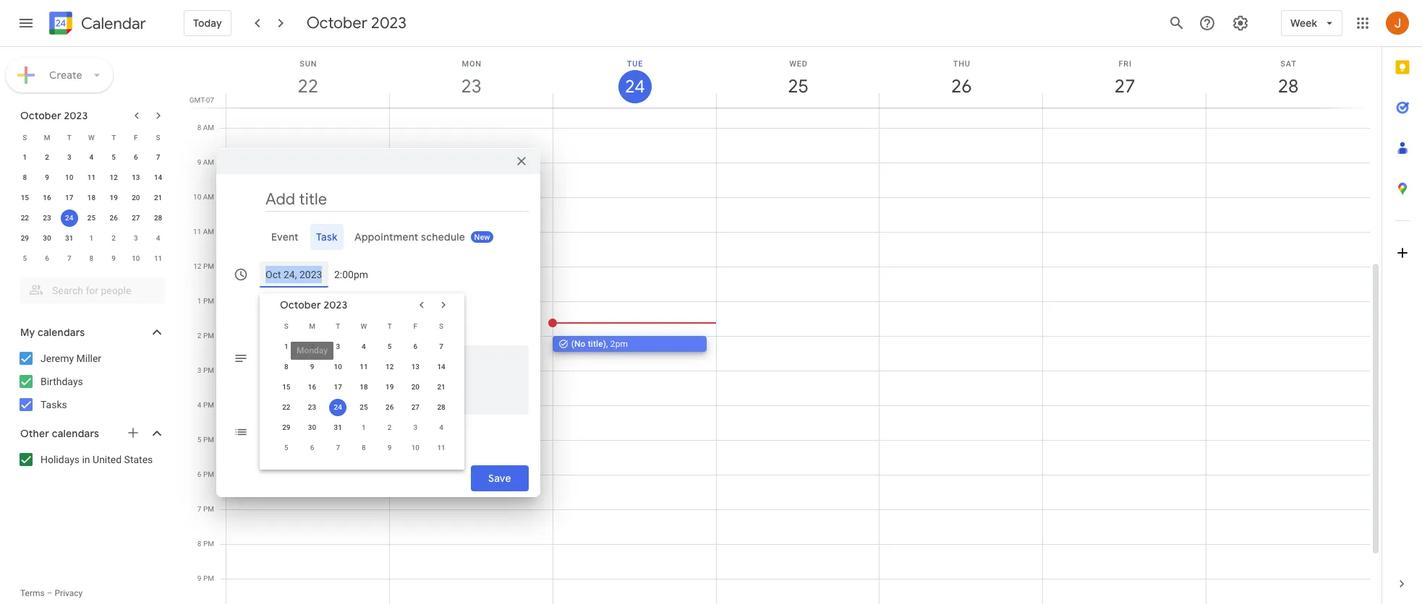 Task type: describe. For each thing, give the bounding box(es) containing it.
19 element for 12 element associated with right 13 element
[[381, 379, 399, 396]]

other calendars button
[[3, 423, 179, 446]]

m for the leftmost 13 element 10 element
[[44, 134, 50, 141]]

4 pm
[[197, 402, 214, 410]]

16 element for 31 element associated with november 8 element corresponding to "27" element related to the leftmost 13 element's 30 'element''s the 23 element
[[38, 190, 56, 207]]

title)
[[588, 339, 606, 350]]

24 link
[[618, 70, 652, 103]]

10 element for the leftmost 13 element
[[61, 169, 78, 187]]

19 element for the leftmost 13 element's 12 element
[[105, 190, 122, 207]]

17 for 17 element corresponding to the leftmost 13 element 10 element
[[65, 194, 73, 202]]

new
[[475, 233, 491, 242]]

event button
[[266, 224, 304, 250]]

november 3 element for "27" element related to the leftmost 13 element
[[127, 230, 145, 247]]

pm for 6 pm
[[203, 471, 214, 479]]

all
[[285, 295, 297, 306]]

Add description text field
[[260, 351, 529, 403]]

tue
[[627, 59, 644, 69]]

privacy
[[55, 589, 83, 599]]

new element
[[471, 231, 494, 243]]

15 element for 30 'element' related to 31 element associated with november 8 element associated with "27" element for right 13 element
[[278, 379, 295, 396]]

am for 11 am
[[203, 228, 214, 236]]

task
[[316, 230, 338, 244]]

28 link
[[1272, 70, 1306, 103]]

other
[[20, 428, 49, 441]]

28 element for 21 element corresponding to "27" element related to the leftmost 13 element's '20' element
[[150, 210, 167, 227]]

terms link
[[20, 589, 45, 599]]

,
[[606, 339, 608, 350]]

14 element for 21 element corresponding to "27" element related to the leftmost 13 element's '20' element
[[150, 169, 167, 187]]

11 am
[[193, 228, 214, 236]]

2023 for 10 element related to right 13 element
[[324, 299, 348, 312]]

jeremy
[[41, 353, 74, 365]]

1 horizontal spatial october 2023 grid
[[274, 317, 454, 458]]

november 7 element for 31 element associated with november 8 element associated with "27" element for right 13 element
[[329, 440, 347, 457]]

19 for 12 element associated with right 13 element
[[386, 383, 394, 391]]

26 for 21 element associated with "27" element for right 13 element's '20' element
[[386, 403, 394, 411]]

25 for 21 element associated with "27" element for right 13 element's '20' element
[[360, 403, 368, 411]]

18 for 18 element associated with 24, today element corresponding to 31 element associated with november 8 element associated with "27" element for right 13 element
[[360, 383, 368, 391]]

27 for 21 element associated with "27" element for right 13 element's '20' element
[[412, 403, 420, 411]]

calendars for other calendars
[[52, 428, 99, 441]]

27 element for right 13 element
[[407, 399, 424, 416]]

week button
[[1282, 6, 1343, 41]]

miller
[[76, 353, 101, 365]]

6 pm
[[197, 471, 214, 479]]

sun 22
[[297, 59, 318, 98]]

30 element for 31 element associated with november 8 element corresponding to "27" element related to the leftmost 13 element
[[38, 230, 56, 247]]

0 vertical spatial october 2023
[[307, 13, 407, 33]]

sun
[[300, 59, 317, 69]]

07
[[206, 96, 214, 104]]

30 element for 31 element associated with november 8 element associated with "27" element for right 13 element
[[304, 419, 321, 437]]

Search for people text field
[[29, 278, 156, 304]]

11 element for 18 element associated with 24, today element corresponding to 31 element associated with november 8 element associated with "27" element for right 13 element
[[355, 359, 373, 376]]

8 for 8 am
[[197, 124, 201, 132]]

22 inside column header
[[297, 75, 318, 98]]

terms – privacy
[[20, 589, 83, 599]]

16 element for 30 'element' related to 31 element associated with november 8 element associated with "27" element for right 13 element's the 23 element
[[304, 379, 321, 396]]

create
[[49, 69, 82, 82]]

14 for 21 element corresponding to "27" element related to the leftmost 13 element's '20' element
[[154, 174, 162, 182]]

25 element for 24, today element associated with 31 element associated with november 8 element corresponding to "27" element related to the leftmost 13 element's 18 element
[[83, 210, 100, 227]]

29 element for 30 'element' related to 31 element associated with november 8 element associated with "27" element for right 13 element
[[278, 419, 295, 437]]

task button
[[310, 224, 343, 250]]

tue 24
[[624, 59, 644, 98]]

november 4 element for 21 element associated with "27" element for right 13 element's '20' element 28 element
[[433, 419, 450, 437]]

0 vertical spatial 2023
[[371, 13, 407, 33]]

8 pm
[[197, 541, 214, 549]]

25 inside wed 25
[[787, 75, 808, 98]]

0 horizontal spatial october 2023 grid
[[14, 127, 169, 269]]

wed
[[790, 59, 808, 69]]

november 3 element for "27" element for right 13 element
[[407, 419, 424, 437]]

birthdays
[[41, 376, 83, 388]]

pm for 12 pm
[[203, 263, 214, 271]]

1 horizontal spatial row group
[[274, 337, 454, 458]]

1 horizontal spatial 13 element
[[407, 359, 424, 376]]

calendar
[[81, 13, 146, 34]]

pm for 1 pm
[[203, 297, 214, 305]]

event
[[271, 230, 299, 244]]

november 6 element for 31 element associated with november 8 element corresponding to "27" element related to the leftmost 13 element's 30 'element'
[[38, 250, 56, 268]]

0 vertical spatial row group
[[14, 148, 169, 269]]

pm for 2 pm
[[203, 332, 214, 340]]

0 vertical spatial october
[[307, 13, 368, 33]]

30 for november 8 element associated with "27" element for right 13 element
[[308, 424, 316, 432]]

17 element for the leftmost 13 element 10 element
[[61, 190, 78, 207]]

26 for 21 element corresponding to "27" element related to the leftmost 13 element's '20' element
[[110, 214, 118, 222]]

11 for 11 am
[[193, 228, 201, 236]]

(no
[[572, 339, 586, 350]]

holidays
[[41, 454, 80, 466]]

w for 11 element associated with 18 element associated with 24, today element corresponding to 31 element associated with november 8 element associated with "27" element for right 13 element
[[361, 323, 367, 331]]

30 for november 8 element corresponding to "27" element related to the leftmost 13 element
[[43, 234, 51, 242]]

2pm
[[611, 339, 628, 350]]

9 am
[[197, 158, 214, 166]]

november 10 element for november 3 "element" for "27" element related to the leftmost 13 element
[[127, 250, 145, 268]]

18 element for 24, today element corresponding to 31 element associated with november 8 element associated with "27" element for right 13 element
[[355, 379, 373, 396]]

29 element for 31 element associated with november 8 element corresponding to "27" element related to the leftmost 13 element's 30 'element'
[[16, 230, 34, 247]]

21 element for "27" element for right 13 element's '20' element
[[433, 379, 450, 396]]

november 5 element for 29 element corresponding to 31 element associated with november 8 element corresponding to "27" element related to the leftmost 13 element's 30 'element'
[[16, 250, 34, 268]]

day
[[299, 295, 315, 306]]

1 horizontal spatial tab list
[[1383, 47, 1423, 564]]

14 element for 21 element associated with "27" element for right 13 element's '20' element
[[433, 359, 450, 376]]

27 link
[[1109, 70, 1142, 103]]

appointment
[[355, 230, 419, 244]]

12 element for right 13 element
[[381, 359, 399, 376]]

w for 11 element associated with 24, today element associated with 31 element associated with november 8 element corresponding to "27" element related to the leftmost 13 element's 18 element
[[88, 134, 95, 141]]

calendar element
[[46, 9, 146, 41]]

am for 8 am
[[203, 124, 214, 132]]

–
[[47, 589, 53, 599]]

28 for the leftmost 13 element
[[154, 214, 162, 222]]

10 am
[[193, 193, 214, 201]]

15 for 15 element associated with 31 element associated with november 8 element corresponding to "27" element related to the leftmost 13 element's 30 'element'
[[21, 194, 29, 202]]

0 horizontal spatial 13 element
[[127, 169, 145, 187]]

f for right 13 element
[[414, 323, 418, 331]]

25 link
[[782, 70, 815, 103]]

1 horizontal spatial 12
[[193, 263, 202, 271]]

thu 26
[[951, 59, 971, 98]]

24 for right 13 element
[[334, 403, 342, 411]]

15 element for 31 element associated with november 8 element corresponding to "27" element related to the leftmost 13 element's 30 'element'
[[16, 190, 34, 207]]

gmt-
[[189, 96, 206, 104]]

schedule
[[422, 230, 466, 244]]

31 for 31 element associated with november 8 element associated with "27" element for right 13 element
[[334, 424, 342, 432]]

week
[[1291, 17, 1318, 30]]

november 6 element for 30 'element' related to 31 element associated with november 8 element associated with "27" element for right 13 element
[[304, 440, 321, 457]]

november 8 element for "27" element related to the leftmost 13 element
[[83, 250, 100, 268]]

november 11 element for "27" element for right 13 element
[[433, 440, 450, 457]]

28 for right 13 element
[[437, 403, 446, 411]]

22 link
[[292, 70, 325, 103]]

18 element for 24, today element associated with 31 element associated with november 8 element corresponding to "27" element related to the leftmost 13 element
[[83, 190, 100, 207]]

11 for 11 element associated with 18 element associated with 24, today element corresponding to 31 element associated with november 8 element associated with "27" element for right 13 element
[[360, 363, 368, 371]]

22 element for 29 element corresponding to 31 element associated with november 8 element corresponding to "27" element related to the leftmost 13 element's 30 'element'
[[16, 210, 34, 227]]

grid containing 22
[[185, 47, 1382, 605]]

october 2023 for the leftmost 13 element 10 element
[[20, 109, 88, 122]]

am for 9 am
[[203, 158, 214, 166]]

28 column header
[[1206, 47, 1371, 108]]

2 pm
[[197, 332, 214, 340]]

22 column header
[[226, 47, 390, 108]]

10 element for right 13 element
[[329, 359, 347, 376]]

23 link
[[455, 70, 488, 103]]

3 pm
[[197, 367, 214, 375]]

15 for 30 'element' related to 31 element associated with november 8 element associated with "27" element for right 13 element 15 element
[[282, 383, 291, 391]]

sat
[[1281, 59, 1297, 69]]

my calendars
[[20, 326, 85, 339]]

Start time text field
[[334, 266, 369, 283]]

november 2 element for "27" element for right 13 element the 26 "element"
[[381, 419, 399, 437]]

november 1 element for november 8 element corresponding to "27" element related to the leftmost 13 element
[[83, 230, 100, 247]]



Task type: vqa. For each thing, say whether or not it's contained in the screenshot.


Task type: locate. For each thing, give the bounding box(es) containing it.
1 horizontal spatial 28 element
[[433, 399, 450, 416]]

pm down 4 pm
[[203, 436, 214, 444]]

8 for 8 pm
[[197, 541, 202, 549]]

0 horizontal spatial 27
[[132, 214, 140, 222]]

october 2023 down start date 'text field'
[[280, 299, 348, 312]]

31 element for november 8 element associated with "27" element for right 13 element
[[329, 419, 347, 437]]

0 horizontal spatial 20
[[132, 194, 140, 202]]

5 pm
[[197, 436, 214, 444]]

united
[[93, 454, 122, 466]]

26 inside column header
[[951, 75, 971, 98]]

6 pm from the top
[[203, 436, 214, 444]]

0 horizontal spatial 14 element
[[150, 169, 167, 187]]

thu
[[954, 59, 971, 69]]

24, today element for 31 element associated with november 8 element corresponding to "27" element related to the leftmost 13 element
[[61, 210, 78, 227]]

my
[[20, 326, 35, 339]]

2 horizontal spatial 12
[[386, 363, 394, 371]]

0 vertical spatial 21 element
[[150, 190, 167, 207]]

0 horizontal spatial 17 element
[[61, 190, 78, 207]]

october 2023 grid
[[14, 127, 169, 269], [274, 317, 454, 458]]

am
[[203, 124, 214, 132], [203, 158, 214, 166], [203, 193, 214, 201], [203, 228, 214, 236]]

1 vertical spatial 20 element
[[407, 379, 424, 396]]

4 inside grid
[[197, 402, 202, 410]]

8 pm from the top
[[203, 506, 214, 514]]

pm for 5 pm
[[203, 436, 214, 444]]

1 horizontal spatial 24 cell
[[325, 398, 351, 418]]

1 vertical spatial 23
[[43, 214, 51, 222]]

0 horizontal spatial m
[[44, 134, 50, 141]]

18
[[87, 194, 96, 202], [360, 383, 368, 391]]

fri 27
[[1114, 59, 1135, 98]]

november 7 element
[[61, 250, 78, 268], [329, 440, 347, 457]]

26 element
[[105, 210, 122, 227], [381, 399, 399, 416]]

1 horizontal spatial 13
[[412, 363, 420, 371]]

0 horizontal spatial 31 element
[[61, 230, 78, 247]]

12 for 10 element related to right 13 element
[[386, 363, 394, 371]]

1 vertical spatial november 4 element
[[433, 419, 450, 437]]

settings menu image
[[1233, 14, 1250, 32]]

0 horizontal spatial 29
[[21, 234, 29, 242]]

1 vertical spatial 14 element
[[433, 359, 450, 376]]

pm for 8 pm
[[203, 541, 214, 549]]

17 for 17 element associated with 10 element related to right 13 element
[[334, 383, 342, 391]]

my calendars button
[[3, 321, 179, 344]]

2 horizontal spatial 2023
[[371, 13, 407, 33]]

28 inside column header
[[1278, 75, 1298, 98]]

1 vertical spatial 25 element
[[355, 399, 373, 416]]

november 9 element
[[105, 250, 122, 268], [381, 440, 399, 457]]

october down create 'dropdown button'
[[20, 109, 61, 122]]

29 for 31 element associated with november 8 element associated with "27" element for right 13 element
[[282, 424, 291, 432]]

10 for the leftmost 13 element 10 element
[[65, 174, 73, 182]]

november 1 element for november 8 element associated with "27" element for right 13 element
[[355, 419, 373, 437]]

0 horizontal spatial 25
[[87, 214, 96, 222]]

13
[[132, 174, 140, 182], [412, 363, 420, 371]]

0 horizontal spatial 22 element
[[16, 210, 34, 227]]

31 for 31 element associated with november 8 element corresponding to "27" element related to the leftmost 13 element
[[65, 234, 73, 242]]

november 9 element for november 2 element associated with the 26 "element" associated with "27" element related to the leftmost 13 element
[[105, 250, 122, 268]]

0 vertical spatial 14 element
[[150, 169, 167, 187]]

pm up 1 pm
[[203, 263, 214, 271]]

0 horizontal spatial 15 element
[[16, 190, 34, 207]]

27
[[1114, 75, 1135, 98], [132, 214, 140, 222], [412, 403, 420, 411]]

2
[[45, 153, 49, 161], [112, 234, 116, 242], [197, 332, 202, 340], [310, 343, 314, 351], [388, 424, 392, 432]]

november 11 element
[[150, 250, 167, 268], [433, 440, 450, 457]]

calendar heading
[[78, 13, 146, 34]]

0 horizontal spatial 29 element
[[16, 230, 34, 247]]

31 element
[[61, 230, 78, 247], [329, 419, 347, 437]]

0 vertical spatial 13
[[132, 174, 140, 182]]

row group
[[14, 148, 169, 269], [274, 337, 454, 458]]

29 element
[[16, 230, 34, 247], [278, 419, 295, 437]]

0 vertical spatial 27 element
[[127, 210, 145, 227]]

0 vertical spatial 19
[[110, 194, 118, 202]]

1 vertical spatial 13
[[412, 363, 420, 371]]

19 for the leftmost 13 element's 12 element
[[110, 194, 118, 202]]

pm down 5 pm
[[203, 471, 214, 479]]

26 column header
[[880, 47, 1044, 108]]

23 element for 30 'element' related to 31 element associated with november 8 element associated with "27" element for right 13 element
[[304, 399, 321, 416]]

november 5 element
[[16, 250, 34, 268], [278, 440, 295, 457]]

10 pm from the top
[[203, 575, 214, 583]]

today button
[[184, 6, 231, 41]]

Add title text field
[[266, 189, 529, 210]]

november 2 element down add description 'text box'
[[381, 419, 399, 437]]

november 3 element up search for people 'text box'
[[127, 230, 145, 247]]

16 for 16 element related to 31 element associated with november 8 element corresponding to "27" element related to the leftmost 13 element's 30 'element''s the 23 element
[[43, 194, 51, 202]]

0 vertical spatial 12 element
[[105, 169, 122, 187]]

0 vertical spatial 15 element
[[16, 190, 34, 207]]

november 4 element left 11 am
[[150, 230, 167, 247]]

0 horizontal spatial 18 element
[[83, 190, 100, 207]]

november 11 element for "27" element related to the leftmost 13 element
[[150, 250, 167, 268]]

22 for the leftmost 13 element
[[21, 214, 29, 222]]

t
[[67, 134, 71, 141], [112, 134, 116, 141], [336, 323, 340, 331], [388, 323, 392, 331]]

m
[[44, 134, 50, 141], [309, 323, 315, 331]]

3 pm from the top
[[203, 332, 214, 340]]

am down 8 am
[[203, 158, 214, 166]]

17
[[65, 194, 73, 202], [334, 383, 342, 391]]

november 7 element for 31 element associated with november 8 element corresponding to "27" element related to the leftmost 13 element
[[61, 250, 78, 268]]

november 1 element down add description 'text box'
[[355, 419, 373, 437]]

november 8 element
[[83, 250, 100, 268], [355, 440, 373, 457]]

1 am from the top
[[203, 124, 214, 132]]

october for 10 element related to right 13 element
[[280, 299, 321, 312]]

m for 10 element related to right 13 element
[[309, 323, 315, 331]]

11 for "27" element related to the leftmost 13 element's "november 11" element
[[154, 255, 162, 263]]

27 for 21 element corresponding to "27" element related to the leftmost 13 element's '20' element
[[132, 214, 140, 222]]

wed 25
[[787, 59, 808, 98]]

october 2023 for 10 element related to right 13 element
[[280, 299, 348, 312]]

1 horizontal spatial november 9 element
[[381, 440, 399, 457]]

10 element
[[61, 169, 78, 187], [329, 359, 347, 376]]

20 element for "27" element related to the leftmost 13 element
[[127, 190, 145, 207]]

1 horizontal spatial 17
[[334, 383, 342, 391]]

20 element
[[127, 190, 145, 207], [407, 379, 424, 396]]

24 column header
[[553, 47, 717, 108]]

november 10 element
[[127, 250, 145, 268], [407, 440, 424, 457]]

30
[[43, 234, 51, 242], [308, 424, 316, 432]]

1 horizontal spatial 27
[[412, 403, 420, 411]]

30 element
[[38, 230, 56, 247], [304, 419, 321, 437]]

1 horizontal spatial november 6 element
[[304, 440, 321, 457]]

25 element for 18 element associated with 24, today element corresponding to 31 element associated with november 8 element associated with "27" element for right 13 element
[[355, 399, 373, 416]]

1 horizontal spatial 21 element
[[433, 379, 450, 396]]

row
[[14, 127, 169, 148], [14, 148, 169, 168], [14, 168, 169, 188], [14, 188, 169, 208], [14, 208, 169, 229], [14, 229, 169, 249], [14, 249, 169, 269], [274, 317, 454, 337], [274, 337, 454, 357], [274, 357, 454, 377], [274, 377, 454, 398], [274, 398, 454, 418], [274, 418, 454, 438], [274, 438, 454, 458]]

am down 9 am
[[203, 193, 214, 201]]

19
[[110, 194, 118, 202], [386, 383, 394, 391]]

0 horizontal spatial 26
[[110, 214, 118, 222]]

4 am from the top
[[203, 228, 214, 236]]

3 am from the top
[[203, 193, 214, 201]]

0 vertical spatial 23 element
[[38, 210, 56, 227]]

october
[[307, 13, 368, 33], [20, 109, 61, 122], [280, 299, 321, 312]]

2023 for the leftmost 13 element 10 element
[[64, 109, 88, 122]]

0 horizontal spatial 13
[[132, 174, 140, 182]]

1 vertical spatial november 9 element
[[381, 440, 399, 457]]

0 horizontal spatial tab list
[[228, 224, 529, 250]]

9
[[197, 158, 201, 166], [45, 174, 49, 182], [112, 255, 116, 263], [310, 363, 314, 371], [388, 444, 392, 452], [197, 575, 202, 583]]

m down create 'dropdown button'
[[44, 134, 50, 141]]

28
[[1278, 75, 1298, 98], [154, 214, 162, 222], [437, 403, 446, 411]]

pm down 3 pm
[[203, 402, 214, 410]]

1 horizontal spatial m
[[309, 323, 315, 331]]

1 horizontal spatial 21
[[437, 383, 446, 391]]

1 vertical spatial 26
[[110, 214, 118, 222]]

0 vertical spatial 30 element
[[38, 230, 56, 247]]

create button
[[6, 58, 113, 93]]

0 vertical spatial november 2 element
[[105, 230, 122, 247]]

12 element
[[105, 169, 122, 187], [381, 359, 399, 376]]

0 vertical spatial m
[[44, 134, 50, 141]]

november 4 element for 28 element for 21 element corresponding to "27" element related to the leftmost 13 element's '20' element
[[150, 230, 167, 247]]

7 pm from the top
[[203, 471, 214, 479]]

calendars up jeremy
[[38, 326, 85, 339]]

16 element
[[38, 190, 56, 207], [304, 379, 321, 396]]

tasks
[[41, 399, 67, 411]]

s
[[23, 134, 27, 141], [156, 134, 160, 141], [284, 323, 289, 331], [439, 323, 444, 331]]

mon
[[462, 59, 482, 69]]

2 am from the top
[[203, 158, 214, 166]]

1 horizontal spatial 29 element
[[278, 419, 295, 437]]

0 horizontal spatial 24 cell
[[58, 208, 80, 229]]

2 horizontal spatial 26
[[951, 75, 971, 98]]

grid
[[185, 47, 1382, 605]]

1 vertical spatial m
[[309, 323, 315, 331]]

0 horizontal spatial november 6 element
[[38, 250, 56, 268]]

(no title) , 2pm
[[572, 339, 628, 350]]

15
[[21, 194, 29, 202], [282, 383, 291, 391]]

fri
[[1119, 59, 1132, 69]]

november 2 element
[[105, 230, 122, 247], [381, 419, 399, 437]]

23 column header
[[389, 47, 553, 108]]

november 3 element down add description 'text box'
[[407, 419, 424, 437]]

8 for november 8 element associated with "27" element for right 13 element
[[362, 444, 366, 452]]

0 horizontal spatial 2023
[[64, 109, 88, 122]]

1 vertical spatial 22
[[21, 214, 29, 222]]

1 horizontal spatial 16 element
[[304, 379, 321, 396]]

0 vertical spatial 16 element
[[38, 190, 56, 207]]

am down 07
[[203, 124, 214, 132]]

am for 10 am
[[203, 193, 214, 201]]

2 vertical spatial 25
[[360, 403, 368, 411]]

25 element
[[83, 210, 100, 227], [355, 399, 373, 416]]

19 element
[[105, 190, 122, 207], [381, 379, 399, 396]]

24
[[624, 75, 644, 98], [65, 214, 73, 222], [334, 403, 342, 411]]

1 vertical spatial f
[[414, 323, 418, 331]]

october up sun
[[307, 13, 368, 33]]

0 horizontal spatial november 1 element
[[83, 230, 100, 247]]

privacy link
[[55, 589, 83, 599]]

1 horizontal spatial november 10 element
[[407, 440, 424, 457]]

appointment schedule
[[355, 230, 466, 244]]

23
[[460, 75, 481, 98], [43, 214, 51, 222], [308, 403, 316, 411]]

14 for 21 element associated with "27" element for right 13 element's '20' element
[[437, 363, 446, 371]]

23 inside mon 23
[[460, 75, 481, 98]]

calendars up in
[[52, 428, 99, 441]]

24, today element
[[61, 210, 78, 227], [329, 399, 347, 416]]

12 pm
[[193, 263, 214, 271]]

13 element
[[127, 169, 145, 187], [407, 359, 424, 376]]

tab list
[[1383, 47, 1423, 564], [228, 224, 529, 250]]

november 3 element
[[127, 230, 145, 247], [407, 419, 424, 437]]

23 for the leftmost 13 element's 12 element
[[43, 214, 51, 222]]

29 for 31 element associated with november 8 element corresponding to "27" element related to the leftmost 13 element
[[21, 234, 29, 242]]

0 vertical spatial november 10 element
[[127, 250, 145, 268]]

8 am
[[197, 124, 214, 132]]

0 horizontal spatial 16
[[43, 194, 51, 202]]

1 pm
[[197, 297, 214, 305]]

calendars inside dropdown button
[[38, 326, 85, 339]]

1
[[23, 153, 27, 161], [89, 234, 94, 242], [197, 297, 202, 305], [284, 343, 289, 351], [362, 424, 366, 432]]

17 element
[[61, 190, 78, 207], [329, 379, 347, 396]]

1 vertical spatial november 5 element
[[278, 440, 295, 457]]

4 pm from the top
[[203, 367, 214, 375]]

0 vertical spatial 28 element
[[150, 210, 167, 227]]

18 element
[[83, 190, 100, 207], [355, 379, 373, 396]]

1 horizontal spatial 16
[[308, 383, 316, 391]]

25
[[787, 75, 808, 98], [87, 214, 96, 222], [360, 403, 368, 411]]

1 vertical spatial 27
[[132, 214, 140, 222]]

pm up "2 pm"
[[203, 297, 214, 305]]

1 vertical spatial 27 element
[[407, 399, 424, 416]]

14
[[154, 174, 162, 182], [437, 363, 446, 371]]

9 pm
[[197, 575, 214, 583]]

pm for 4 pm
[[203, 402, 214, 410]]

1 horizontal spatial 22 element
[[278, 399, 295, 416]]

november 8 element for "27" element for right 13 element
[[355, 440, 373, 457]]

2 horizontal spatial 27
[[1114, 75, 1135, 98]]

0 horizontal spatial november 2 element
[[105, 230, 122, 247]]

0 vertical spatial november 9 element
[[105, 250, 122, 268]]

all day
[[285, 295, 315, 306]]

24 cell for 17 element associated with 10 element related to right 13 element
[[325, 398, 351, 418]]

october 2023 up sun
[[307, 13, 407, 33]]

november 1 element up search for people 'text box'
[[83, 230, 100, 247]]

pm down 7 pm at the left bottom of page
[[203, 541, 214, 549]]

1 horizontal spatial w
[[361, 323, 367, 331]]

november 1 element
[[83, 230, 100, 247], [355, 419, 373, 437]]

add other calendars image
[[126, 426, 140, 441]]

1 horizontal spatial 24, today element
[[329, 399, 347, 416]]

6
[[134, 153, 138, 161], [45, 255, 49, 263], [414, 343, 418, 351], [310, 444, 314, 452], [197, 471, 202, 479]]

pm down 1 pm
[[203, 332, 214, 340]]

october 2023 down create 'dropdown button'
[[20, 109, 88, 122]]

10
[[65, 174, 73, 182], [193, 193, 201, 201], [132, 255, 140, 263], [334, 363, 342, 371], [412, 444, 420, 452]]

november 4 element down add description 'text box'
[[433, 419, 450, 437]]

12
[[110, 174, 118, 182], [193, 263, 202, 271], [386, 363, 394, 371]]

mon 23
[[460, 59, 482, 98]]

31
[[65, 234, 73, 242], [334, 424, 342, 432]]

october for the leftmost 13 element 10 element
[[20, 109, 61, 122]]

15 element
[[16, 190, 34, 207], [278, 379, 295, 396]]

8
[[197, 124, 201, 132], [23, 174, 27, 182], [89, 255, 94, 263], [284, 363, 289, 371], [362, 444, 366, 452], [197, 541, 202, 549]]

8 for november 8 element corresponding to "27" element related to the leftmost 13 element
[[89, 255, 94, 263]]

25 column header
[[716, 47, 880, 108]]

22 element
[[16, 210, 34, 227], [278, 399, 295, 416]]

october down start date 'text field'
[[280, 299, 321, 312]]

pm down 8 pm
[[203, 575, 214, 583]]

22 for right 13 element
[[282, 403, 291, 411]]

0 vertical spatial 24 cell
[[58, 208, 80, 229]]

1 horizontal spatial 22
[[282, 403, 291, 411]]

november 2 element up search for people 'text box'
[[105, 230, 122, 247]]

28 element
[[150, 210, 167, 227], [433, 399, 450, 416]]

0 horizontal spatial 21 element
[[150, 190, 167, 207]]

11 element for 24, today element associated with 31 element associated with november 8 element corresponding to "27" element related to the leftmost 13 element's 18 element
[[83, 169, 100, 187]]

0 vertical spatial 18
[[87, 194, 96, 202]]

holidays in united states
[[41, 454, 153, 466]]

10 for 10 am
[[193, 193, 201, 201]]

16
[[43, 194, 51, 202], [308, 383, 316, 391]]

1 vertical spatial november 10 element
[[407, 440, 424, 457]]

20 for "27" element for right 13 element's '20' element
[[412, 383, 420, 391]]

12 element for the leftmost 13 element
[[105, 169, 122, 187]]

5
[[112, 153, 116, 161], [23, 255, 27, 263], [388, 343, 392, 351], [197, 436, 202, 444], [284, 444, 289, 452]]

f for the leftmost 13 element
[[134, 134, 138, 141]]

27 column header
[[1043, 47, 1207, 108]]

27 element
[[127, 210, 145, 227], [407, 399, 424, 416]]

1 pm from the top
[[203, 263, 214, 271]]

1 vertical spatial 25
[[87, 214, 96, 222]]

1 vertical spatial 22 element
[[278, 399, 295, 416]]

1 vertical spatial 19
[[386, 383, 394, 391]]

14 element
[[150, 169, 167, 187], [433, 359, 450, 376]]

1 horizontal spatial 10 element
[[329, 359, 347, 376]]

terms
[[20, 589, 45, 599]]

states
[[124, 454, 153, 466]]

gmt-07
[[189, 96, 214, 104]]

my calendars list
[[3, 347, 179, 417]]

pm for 7 pm
[[203, 506, 214, 514]]

other calendars
[[20, 428, 99, 441]]

1 horizontal spatial 26 element
[[381, 399, 399, 416]]

13 for right 13 element
[[412, 363, 420, 371]]

None search field
[[0, 272, 179, 304]]

f
[[134, 134, 138, 141], [414, 323, 418, 331]]

9 pm from the top
[[203, 541, 214, 549]]

26 link
[[945, 70, 979, 103]]

24 for the leftmost 13 element
[[65, 214, 73, 222]]

0 vertical spatial 25 element
[[83, 210, 100, 227]]

0 vertical spatial november 11 element
[[150, 250, 167, 268]]

28 element for 21 element associated with "27" element for right 13 element's '20' element
[[433, 399, 450, 416]]

21 for 21 element corresponding to "27" element related to the leftmost 13 element's '20' element
[[154, 194, 162, 202]]

2023
[[371, 13, 407, 33], [64, 109, 88, 122], [324, 299, 348, 312]]

0 vertical spatial 29
[[21, 234, 29, 242]]

0 vertical spatial 17 element
[[61, 190, 78, 207]]

Start date text field
[[266, 266, 323, 283]]

17 element for 10 element related to right 13 element
[[329, 379, 347, 396]]

1 vertical spatial 30 element
[[304, 419, 321, 437]]

sat 28
[[1278, 59, 1298, 98]]

1 vertical spatial 15 element
[[278, 379, 295, 396]]

1 vertical spatial 24, today element
[[329, 399, 347, 416]]

11
[[87, 174, 96, 182], [193, 228, 201, 236], [154, 255, 162, 263], [360, 363, 368, 371], [437, 444, 446, 452]]

1 horizontal spatial 31 element
[[329, 419, 347, 437]]

m down day
[[309, 323, 315, 331]]

0 horizontal spatial 18
[[87, 194, 96, 202]]

w down start time text field
[[361, 323, 367, 331]]

0 vertical spatial november 1 element
[[83, 230, 100, 247]]

29
[[21, 234, 29, 242], [282, 424, 291, 432]]

jeremy miller
[[41, 353, 101, 365]]

0 vertical spatial november 4 element
[[150, 230, 167, 247]]

pm for 3 pm
[[203, 367, 214, 375]]

november 4 element
[[150, 230, 167, 247], [433, 419, 450, 437]]

pm down 6 pm
[[203, 506, 214, 514]]

23 element
[[38, 210, 56, 227], [304, 399, 321, 416]]

26
[[951, 75, 971, 98], [110, 214, 118, 222], [386, 403, 394, 411]]

2 pm from the top
[[203, 297, 214, 305]]

5 pm from the top
[[203, 402, 214, 410]]

23 for 12 element associated with right 13 element
[[308, 403, 316, 411]]

13 for the leftmost 13 element
[[132, 174, 140, 182]]

1 horizontal spatial 28
[[437, 403, 446, 411]]

pm for 9 pm
[[203, 575, 214, 583]]

1 horizontal spatial november 1 element
[[355, 419, 373, 437]]

calendars inside dropdown button
[[52, 428, 99, 441]]

25 for 21 element corresponding to "27" element related to the leftmost 13 element's '20' element
[[87, 214, 96, 222]]

calendars
[[38, 326, 85, 339], [52, 428, 99, 441]]

november 9 element up search for people 'text box'
[[105, 250, 122, 268]]

pm up 4 pm
[[203, 367, 214, 375]]

23 element for 31 element associated with november 8 element corresponding to "27" element related to the leftmost 13 element's 30 'element'
[[38, 210, 56, 227]]

21 element
[[150, 190, 167, 207], [433, 379, 450, 396]]

in
[[82, 454, 90, 466]]

11 element
[[83, 169, 100, 187], [355, 359, 373, 376]]

22 element for 29 element for 30 'element' related to 31 element associated with november 8 element associated with "27" element for right 13 element
[[278, 399, 295, 416]]

november 9 element down add description 'text box'
[[381, 440, 399, 457]]

1 vertical spatial 16 element
[[304, 379, 321, 396]]

7 pm
[[197, 506, 214, 514]]

24 cell
[[58, 208, 80, 229], [325, 398, 351, 418]]

27 inside column header
[[1114, 75, 1135, 98]]

tab list containing event
[[228, 224, 529, 250]]

20 element for "27" element for right 13 element
[[407, 379, 424, 396]]

1 horizontal spatial november 2 element
[[381, 419, 399, 437]]

am up 12 pm
[[203, 228, 214, 236]]

calendars for my calendars
[[38, 326, 85, 339]]

16 for 30 'element' related to 31 element associated with november 8 element associated with "27" element for right 13 element's the 23 element 16 element
[[308, 383, 316, 391]]

10 for 10 element related to right 13 element
[[334, 363, 342, 371]]

main drawer image
[[17, 14, 35, 32]]

w down create 'dropdown button'
[[88, 134, 95, 141]]

24 inside column header
[[624, 75, 644, 98]]

21
[[154, 194, 162, 202], [437, 383, 446, 391]]

today
[[193, 17, 222, 30]]

11 inside grid
[[193, 228, 201, 236]]

2 horizontal spatial 24
[[624, 75, 644, 98]]

november 6 element
[[38, 250, 56, 268], [304, 440, 321, 457]]

november 2 element for the 26 "element" associated with "27" element related to the leftmost 13 element
[[105, 230, 122, 247]]

24, today element for 31 element associated with november 8 element associated with "27" element for right 13 element
[[329, 399, 347, 416]]



